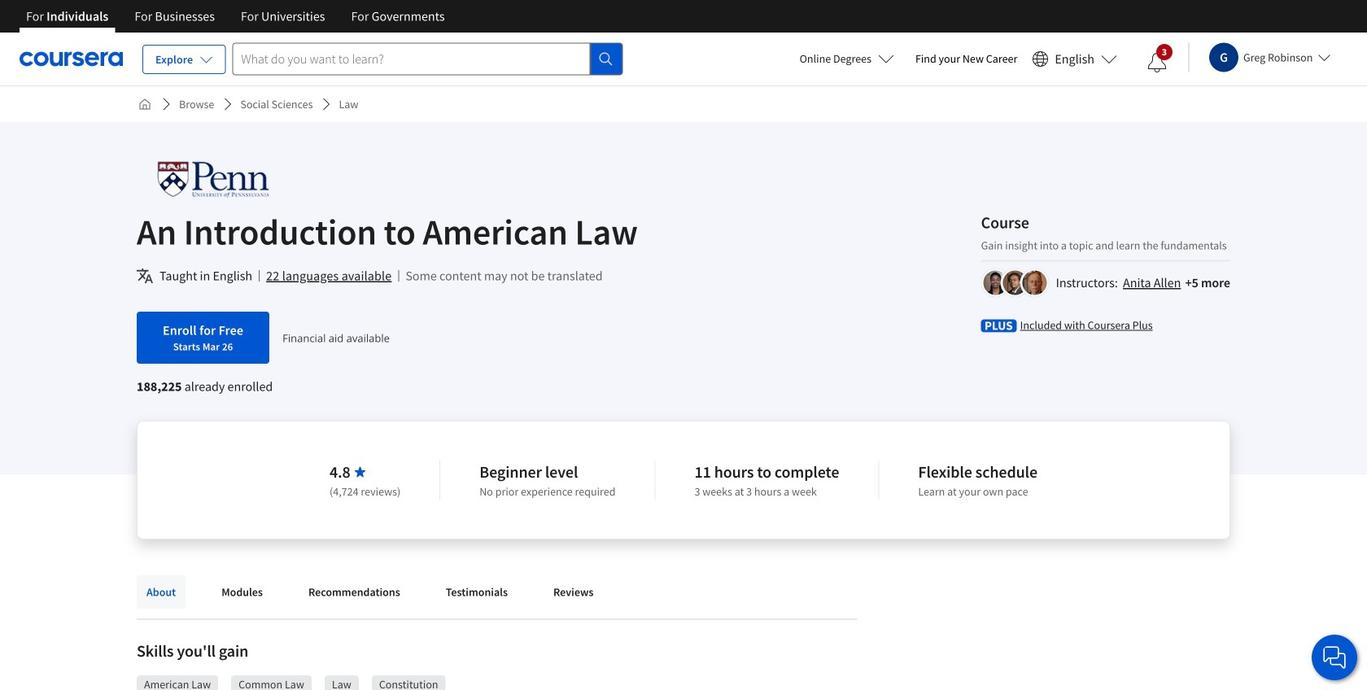 Task type: vqa. For each thing, say whether or not it's contained in the screenshot.
ratings associated with Opportunity Management in Salesforce
no



Task type: locate. For each thing, give the bounding box(es) containing it.
shyam balganesh image
[[1003, 271, 1028, 295]]

None search field
[[232, 43, 623, 75]]



Task type: describe. For each thing, give the bounding box(es) containing it.
university of pennsylvania image
[[137, 161, 289, 198]]

coursera image
[[20, 46, 123, 72]]

What do you want to learn? text field
[[232, 43, 590, 75]]

coursera plus image
[[981, 320, 1017, 333]]

stephen morse image
[[1023, 271, 1047, 295]]

banner navigation
[[13, 0, 458, 33]]

home image
[[138, 98, 151, 111]]

anita allen image
[[984, 271, 1008, 295]]



